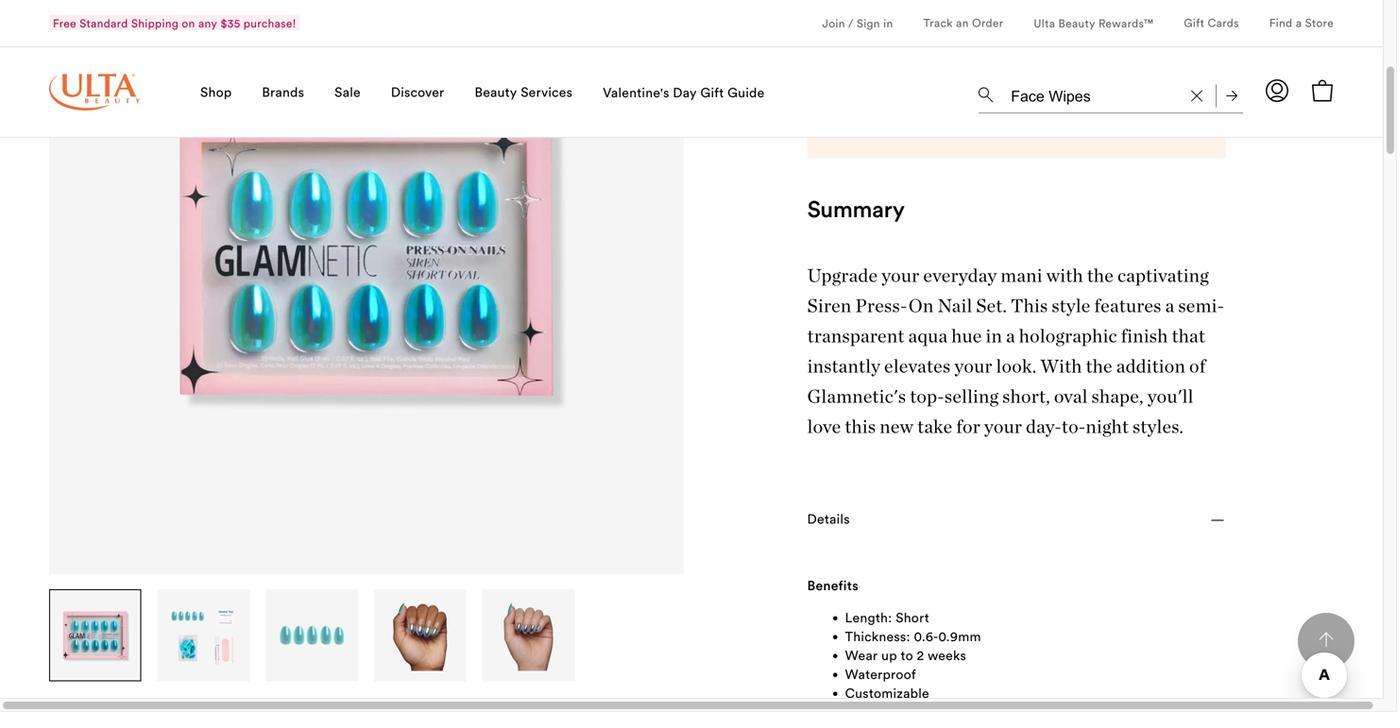 Task type: locate. For each thing, give the bounding box(es) containing it.
check in-store availability button
[[808, 16, 946, 33]]

0 horizontal spatial in
[[884, 16, 893, 30]]

gift
[[1184, 15, 1205, 30], [701, 84, 724, 101]]

0 vertical spatial beauty
[[1059, 16, 1096, 30]]

1 vertical spatial glamnetic siren press-on nails #1 image
[[60, 600, 131, 672]]

mani
[[1001, 264, 1043, 287]]

everyday
[[923, 264, 997, 287]]

1 horizontal spatial a
[[1166, 294, 1175, 317]]

sign
[[857, 16, 880, 30]]

a
[[1296, 15, 1302, 30], [1166, 294, 1175, 317], [1006, 325, 1016, 347]]

$35
[[220, 16, 240, 30]]

transparent
[[808, 325, 905, 347]]

siren
[[808, 294, 852, 317]]

summary
[[808, 195, 905, 224]]

sale button
[[335, 46, 361, 138]]

check
[[808, 16, 842, 30]]

submit image
[[1226, 90, 1238, 102]]

gift right day
[[701, 84, 724, 101]]

aqua
[[908, 325, 948, 347]]

features
[[1095, 294, 1162, 317]]

ulta beauty rewards™ button
[[1034, 0, 1154, 46]]

join / sign in
[[823, 16, 893, 30]]

to-
[[1062, 415, 1086, 438]]

on left any
[[182, 16, 195, 30]]

night
[[1086, 415, 1129, 438]]

0 vertical spatial glamnetic siren press-on nails #1 image
[[49, 0, 684, 575]]

press-
[[855, 294, 909, 317]]

clear search image
[[1191, 90, 1203, 102]]

cards
[[1208, 15, 1239, 30]]

1 horizontal spatial on
[[944, 73, 961, 92]]

sale
[[335, 84, 361, 101]]

1 horizontal spatial in
[[986, 325, 1003, 347]]

join / sign in button
[[823, 0, 893, 46]]

1 vertical spatial a
[[1166, 294, 1175, 317]]

track an order link
[[924, 15, 1004, 33]]

on
[[909, 294, 934, 317]]

upgrade your everyday mani with the captivating siren press-on nail set. this style features a semi- transparent aqua hue in a holographic finish that instantly elevates your look. with the addition of glamnetic's top-selling short, oval shape, you'll love this new take for your day-to-night styles.
[[808, 264, 1225, 438]]

0 horizontal spatial on
[[182, 16, 195, 30]]

shape,
[[1092, 385, 1144, 408]]

addition
[[1117, 355, 1186, 378]]

this down the glamnetic's
[[845, 415, 876, 438]]

beauty left services
[[475, 84, 517, 101]]

semi-
[[1179, 294, 1225, 317]]

gift left 'cards'
[[1184, 15, 1205, 30]]

1 vertical spatial gift
[[701, 84, 724, 101]]

0 horizontal spatial this
[[845, 415, 876, 438]]

0 vertical spatial your
[[882, 264, 920, 287]]

a up look. on the right
[[1006, 325, 1016, 347]]

your up press-
[[882, 264, 920, 287]]

the up shape,
[[1086, 355, 1113, 378]]

1 horizontal spatial gift
[[1184, 15, 1205, 30]]

find a store
[[1270, 15, 1334, 30]]

shop button
[[200, 46, 232, 138]]

take
[[918, 415, 953, 438]]

in right the hue
[[986, 325, 1003, 347]]

1 vertical spatial in
[[986, 325, 1003, 347]]

details
[[808, 511, 850, 528]]

finish
[[1121, 325, 1168, 347]]

in inside button
[[884, 16, 893, 30]]

0 items in bag image
[[1311, 79, 1334, 102]]

1 vertical spatial this
[[845, 415, 876, 438]]

in right sign
[[884, 16, 893, 30]]

2 horizontal spatial a
[[1296, 15, 1302, 30]]

0 vertical spatial gift
[[1184, 15, 1205, 30]]

on right points
[[944, 73, 961, 92]]

join
[[823, 16, 845, 30]]

beauty
[[1059, 16, 1096, 30], [475, 84, 517, 101]]

1 vertical spatial beauty
[[475, 84, 517, 101]]

a right find
[[1296, 15, 1302, 30]]

purchase!
[[244, 16, 296, 30]]

1 horizontal spatial this
[[965, 73, 991, 92]]

glamnetic's
[[808, 385, 906, 408]]

5 / 5 group
[[482, 590, 576, 682]]

beauty right ulta
[[1059, 16, 1096, 30]]

discover button
[[391, 46, 444, 138]]

your up selling
[[955, 355, 993, 378]]

brands button
[[262, 46, 304, 138]]

gift inside "link"
[[701, 84, 724, 101]]

in
[[884, 16, 893, 30], [986, 325, 1003, 347]]

with
[[1041, 355, 1082, 378]]

0 vertical spatial a
[[1296, 15, 1302, 30]]

valentine's day gift guide
[[603, 84, 765, 101]]

0.9mm
[[939, 629, 981, 646]]

earn points on this purchase.
[[860, 73, 1063, 92]]

the right with
[[1087, 264, 1114, 287]]

this left purchase.
[[965, 73, 991, 92]]

glamnetic siren press-on nails #1 image
[[49, 0, 684, 575], [60, 600, 131, 672]]

2
[[917, 647, 924, 664]]

points
[[896, 73, 940, 92]]

1 vertical spatial on
[[944, 73, 961, 92]]

2 vertical spatial your
[[984, 415, 1022, 438]]

styles.
[[1133, 415, 1184, 438]]

brands
[[262, 84, 304, 101]]

your right for
[[984, 415, 1022, 438]]

holographic
[[1019, 325, 1118, 347]]

benefits
[[808, 578, 859, 595]]

love
[[808, 415, 841, 438]]

0 horizontal spatial a
[[1006, 325, 1016, 347]]

0 vertical spatial in
[[884, 16, 893, 30]]

glamnetic siren press-on nails #4 image
[[385, 600, 456, 672]]

look.
[[996, 355, 1037, 378]]

glamnetic siren press-on nails #5 image
[[493, 600, 564, 672]]

0 horizontal spatial gift
[[701, 84, 724, 101]]

Search products and more search field
[[1009, 76, 1180, 109]]

guide
[[728, 84, 765, 101]]

earn
[[860, 73, 892, 92]]

short,
[[1003, 385, 1051, 408]]

1 horizontal spatial beauty
[[1059, 16, 1096, 30]]

None search field
[[979, 72, 1243, 117]]

captivating
[[1118, 264, 1209, 287]]

your
[[882, 264, 920, 287], [955, 355, 993, 378], [984, 415, 1022, 438]]

0.6-
[[914, 629, 939, 646]]

standard
[[80, 16, 128, 30]]

find a store link
[[1270, 15, 1334, 33]]

back to top image
[[1319, 632, 1334, 648]]

a down captivating
[[1166, 294, 1175, 317]]

0 vertical spatial on
[[182, 16, 195, 30]]



Task type: describe. For each thing, give the bounding box(es) containing it.
check in-store availability
[[808, 16, 946, 30]]

short
[[896, 610, 930, 627]]

length:
[[845, 610, 892, 627]]

order
[[972, 15, 1004, 30]]

wear
[[845, 647, 878, 664]]

any
[[198, 16, 217, 30]]

new
[[880, 415, 914, 438]]

gift cards
[[1184, 15, 1239, 30]]

a inside the find a store link
[[1296, 15, 1302, 30]]

find
[[1270, 15, 1293, 30]]

track
[[924, 15, 953, 30]]

3 / 5 group
[[266, 590, 359, 682]]

to
[[901, 647, 914, 664]]

services
[[521, 84, 573, 101]]

selling
[[945, 385, 999, 408]]

weeks
[[928, 647, 967, 664]]

store
[[1305, 15, 1334, 30]]

2 vertical spatial a
[[1006, 325, 1016, 347]]

track an order
[[924, 15, 1004, 30]]

beauty services button
[[475, 46, 573, 138]]

in inside upgrade your everyday mani with the captivating siren press-on nail set. this style features a semi- transparent aqua hue in a holographic finish that instantly elevates your look. with the addition of glamnetic's top-selling short, oval shape, you'll love this new take for your day-to-night styles.
[[986, 325, 1003, 347]]

upgrade
[[808, 264, 878, 287]]

4 / 5 group
[[374, 590, 467, 682]]

shipping
[[131, 16, 179, 30]]

up
[[882, 647, 897, 664]]

thickness:
[[845, 629, 911, 646]]

availability
[[889, 16, 946, 30]]

of
[[1190, 355, 1206, 378]]

an
[[956, 15, 969, 30]]

gift cards link
[[1184, 15, 1239, 33]]

beauty services
[[475, 84, 573, 101]]

valentine's day gift guide link
[[603, 84, 765, 103]]

product images carousel region
[[49, 0, 684, 683]]

0 horizontal spatial beauty
[[475, 84, 517, 101]]

0 vertical spatial this
[[965, 73, 991, 92]]

purchase.
[[995, 73, 1063, 92]]

shop
[[200, 84, 232, 101]]

glamnetic siren press-on nails #2 image
[[168, 600, 239, 672]]

0 vertical spatial the
[[1087, 264, 1114, 287]]

in-
[[845, 16, 859, 30]]

2 / 5 group
[[157, 590, 251, 682]]

day
[[673, 84, 697, 101]]

for
[[956, 415, 981, 438]]

1 vertical spatial your
[[955, 355, 993, 378]]

hue
[[952, 325, 982, 347]]

customizable
[[845, 685, 930, 702]]

with
[[1047, 264, 1084, 287]]

that
[[1172, 325, 1206, 347]]

ulta beauty rewards™
[[1034, 16, 1154, 30]]

1 / 5 group
[[49, 590, 142, 682]]

set.
[[976, 294, 1007, 317]]

rewards™
[[1099, 16, 1154, 30]]

day-
[[1026, 415, 1062, 438]]

store
[[859, 16, 886, 30]]

elevates
[[884, 355, 951, 378]]

length: short thickness: 0.6-0.9mm wear up to 2 weeks waterproof customizable
[[845, 610, 981, 702]]

glamnetic siren press-on nails #3 image
[[276, 600, 348, 672]]

you'll
[[1148, 385, 1194, 408]]

waterproof
[[845, 666, 916, 683]]

go to ulta beauty homepage image
[[49, 74, 140, 111]]

instantly
[[808, 355, 881, 378]]

log in to your ulta account image
[[1266, 79, 1289, 102]]

style
[[1052, 294, 1091, 317]]

free
[[53, 16, 76, 30]]

valentine's
[[603, 84, 670, 101]]

free standard shipping on any $35 purchase!
[[53, 16, 296, 30]]

1 vertical spatial the
[[1086, 355, 1113, 378]]

/
[[849, 16, 854, 30]]

top-
[[910, 385, 945, 408]]

nail
[[938, 294, 973, 317]]

oval
[[1054, 385, 1088, 408]]

this
[[1011, 294, 1048, 317]]

glamnetic siren press-on nails #1 image inside 1 / 5 group
[[60, 600, 131, 672]]

discover
[[391, 84, 444, 101]]

this inside upgrade your everyday mani with the captivating siren press-on nail set. this style features a semi- transparent aqua hue in a holographic finish that instantly elevates your look. with the addition of glamnetic's top-selling short, oval shape, you'll love this new take for your day-to-night styles.
[[845, 415, 876, 438]]



Task type: vqa. For each thing, say whether or not it's contained in the screenshot.
My Beauty Profile image
no



